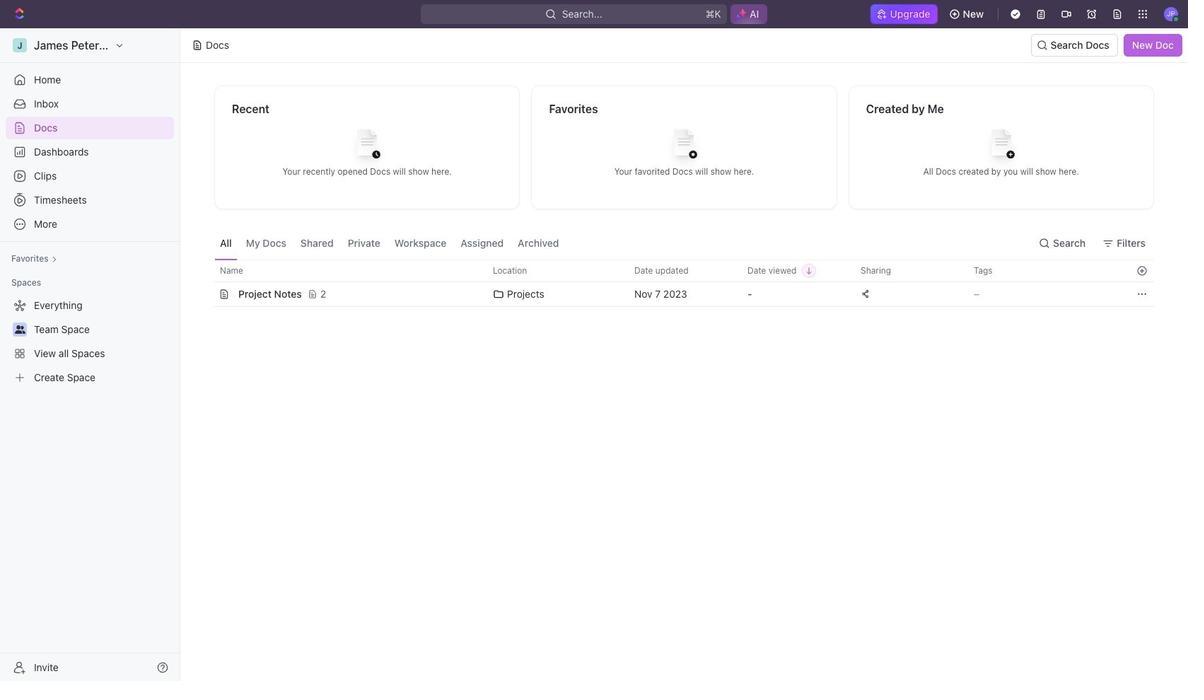 Task type: locate. For each thing, give the bounding box(es) containing it.
row
[[199, 260, 1155, 282], [199, 282, 1155, 307]]

tree
[[6, 294, 174, 389]]

table
[[199, 260, 1155, 307]]

user group image
[[15, 326, 25, 334]]

no favorited docs image
[[656, 118, 713, 174]]

tree inside sidebar navigation
[[6, 294, 174, 389]]

no created by me docs image
[[974, 118, 1030, 174]]

james peterson's workspace, , element
[[13, 38, 27, 52]]

tab list
[[214, 226, 565, 260]]



Task type: describe. For each thing, give the bounding box(es) containing it.
2 row from the top
[[199, 282, 1155, 307]]

1 row from the top
[[199, 260, 1155, 282]]

sidebar navigation
[[0, 28, 183, 681]]

no recent docs image
[[339, 118, 396, 174]]



Task type: vqa. For each thing, say whether or not it's contained in the screenshot.
dialog
no



